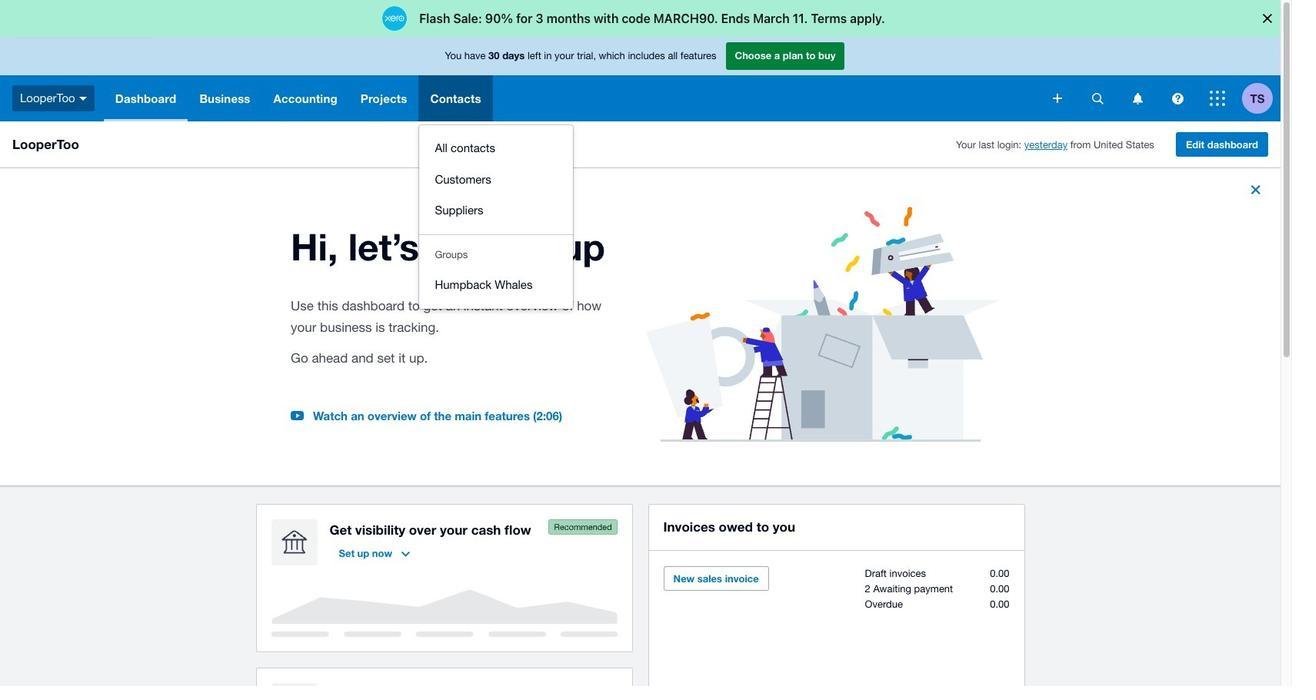 Task type: vqa. For each thing, say whether or not it's contained in the screenshot.
Abby & Wells
no



Task type: locate. For each thing, give the bounding box(es) containing it.
1 horizontal spatial svg image
[[1172, 93, 1184, 104]]

group
[[420, 125, 573, 234]]

2 horizontal spatial svg image
[[1133, 93, 1143, 104]]

recommended icon image
[[548, 520, 617, 535]]

svg image
[[1210, 91, 1226, 106], [1172, 93, 1184, 104], [79, 97, 87, 101]]

banner
[[0, 37, 1281, 309]]

svg image
[[1092, 93, 1104, 104], [1133, 93, 1143, 104], [1053, 94, 1062, 103]]

dialog
[[0, 0, 1292, 37]]

0 horizontal spatial svg image
[[1053, 94, 1062, 103]]

list box
[[420, 125, 573, 309]]

2 horizontal spatial svg image
[[1210, 91, 1226, 106]]

1 horizontal spatial svg image
[[1092, 93, 1104, 104]]

banking preview line graph image
[[271, 591, 617, 637]]



Task type: describe. For each thing, give the bounding box(es) containing it.
banking icon image
[[271, 520, 317, 566]]

0 horizontal spatial svg image
[[79, 97, 87, 101]]

close image
[[1244, 178, 1269, 202]]



